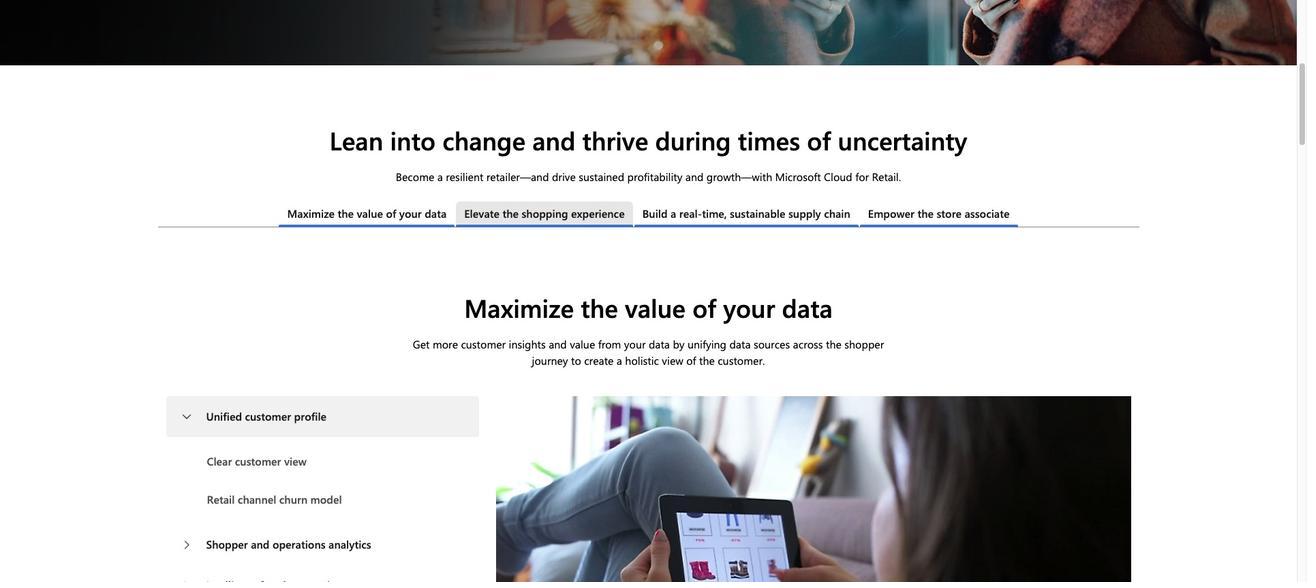 Task type: locate. For each thing, give the bounding box(es) containing it.
sources
[[754, 338, 790, 352]]

1 vertical spatial view
[[284, 455, 307, 469]]

supply
[[789, 207, 821, 221]]

your down become
[[399, 207, 422, 221]]

cloud
[[824, 170, 853, 184]]

0 horizontal spatial value
[[357, 207, 383, 221]]

unified customer profile
[[206, 410, 327, 424]]

a for become
[[437, 170, 443, 184]]

maximize the value of your data inside microsoft-cloud-for-retail tab list
[[287, 207, 447, 221]]

holistic
[[625, 354, 659, 368]]

of down become
[[386, 207, 396, 221]]

1 vertical spatial your
[[723, 291, 775, 325]]

elevate the shopping experience
[[464, 207, 625, 221]]

create
[[584, 354, 614, 368]]

your up sources
[[723, 291, 775, 325]]

2 vertical spatial your
[[624, 338, 646, 352]]

and
[[533, 123, 576, 157], [686, 170, 704, 184], [549, 338, 567, 352], [251, 538, 270, 553]]

0 horizontal spatial view
[[284, 455, 307, 469]]

lean into change and thrive during times of uncertainty
[[330, 123, 968, 157]]

chain
[[824, 207, 851, 221]]

1 horizontal spatial view
[[662, 354, 684, 368]]

customer up the channel
[[235, 455, 281, 469]]

resilient
[[446, 170, 484, 184]]

of
[[807, 123, 831, 157], [386, 207, 396, 221], [693, 291, 717, 325], [687, 354, 696, 368]]

1 horizontal spatial maximize
[[464, 291, 574, 325]]

unified
[[206, 410, 242, 424]]

data left by
[[649, 338, 670, 352]]

1 horizontal spatial maximize the value of your data
[[464, 291, 833, 325]]

profile
[[294, 410, 327, 424]]

maximize the value of your data down become
[[287, 207, 447, 221]]

customer left profile
[[245, 410, 291, 424]]

tab list containing clear customer view
[[188, 449, 358, 525]]

get
[[413, 338, 430, 352]]

0 vertical spatial customer
[[245, 410, 291, 424]]

0 horizontal spatial a
[[437, 170, 443, 184]]

lean
[[330, 123, 383, 157]]

retail channel churn model
[[207, 493, 342, 508]]

microsoft-cloud-for-retail tab list
[[158, 202, 1140, 228]]

from
[[598, 338, 621, 352]]

view down by
[[662, 354, 684, 368]]

maximize the value of your data
[[287, 207, 447, 221], [464, 291, 833, 325]]

channel
[[238, 493, 276, 508]]

0 vertical spatial a
[[437, 170, 443, 184]]

unifying
[[688, 338, 727, 352]]

a left resilient on the left top
[[437, 170, 443, 184]]

elevate
[[464, 207, 500, 221]]

1 horizontal spatial your
[[624, 338, 646, 352]]

a left real-
[[671, 207, 677, 221]]

empower the store associate link
[[860, 202, 1018, 227]]

and up journey
[[549, 338, 567, 352]]

a inside tab list
[[671, 207, 677, 221]]

view
[[662, 354, 684, 368], [284, 455, 307, 469]]

clear
[[207, 455, 232, 469]]

maximize the value of your data up get more customer insights and value from your data by unifying data sources across the shopper journey to create a holistic view of the customer.
[[464, 291, 833, 325]]

become
[[396, 170, 434, 184]]

view up churn
[[284, 455, 307, 469]]

value inside get more customer insights and value from your data by unifying data sources across the shopper journey to create a holistic view of the customer.
[[570, 338, 595, 352]]

0 horizontal spatial maximize the value of your data
[[287, 207, 447, 221]]

data down become
[[425, 207, 447, 221]]

elevate the shopping experience link
[[456, 202, 633, 227]]

1 horizontal spatial value
[[570, 338, 595, 352]]

value
[[357, 207, 383, 221], [625, 291, 686, 325], [570, 338, 595, 352]]

a for build
[[671, 207, 677, 221]]

customer inside clear customer view link
[[235, 455, 281, 469]]

thrive
[[583, 123, 649, 157]]

customer
[[245, 410, 291, 424], [235, 455, 281, 469]]

1 vertical spatial customer
[[235, 455, 281, 469]]

a inside get more customer insights and value from your data by unifying data sources across the shopper journey to create a holistic view of the customer.
[[617, 354, 622, 368]]

view inside get more customer insights and value from your data by unifying data sources across the shopper journey to create a holistic view of the customer.
[[662, 354, 684, 368]]

1 horizontal spatial a
[[617, 354, 622, 368]]

0 horizontal spatial your
[[399, 207, 422, 221]]

1 vertical spatial value
[[625, 291, 686, 325]]

tab list
[[188, 449, 358, 525]]

2 horizontal spatial your
[[723, 291, 775, 325]]

the
[[338, 207, 354, 221], [503, 207, 519, 221], [918, 207, 934, 221], [581, 291, 618, 325], [826, 338, 842, 352], [699, 354, 715, 368]]

customer inside "unified customer profile" dropdown button
[[245, 410, 291, 424]]

2 vertical spatial a
[[617, 354, 622, 368]]

2 vertical spatial value
[[570, 338, 595, 352]]

retail
[[207, 493, 235, 508]]

shopper
[[845, 338, 884, 352]]

sustainable
[[730, 207, 786, 221]]

a
[[437, 170, 443, 184], [671, 207, 677, 221], [617, 354, 622, 368]]

analytics
[[329, 538, 371, 553]]

0 horizontal spatial maximize
[[287, 207, 335, 221]]

across
[[793, 338, 823, 352]]

become a resilient retailer—and drive sustained profitability and growth—with microsoft cloud for retail.
[[396, 170, 901, 184]]

and right shopper
[[251, 538, 270, 553]]

shopper and operations analytics
[[206, 538, 371, 553]]

your up the holistic
[[624, 338, 646, 352]]

2 horizontal spatial value
[[625, 291, 686, 325]]

0 vertical spatial your
[[399, 207, 422, 221]]

0 vertical spatial maximize the value of your data
[[287, 207, 447, 221]]

0 vertical spatial value
[[357, 207, 383, 221]]

retail.
[[872, 170, 901, 184]]

your
[[399, 207, 422, 221], [723, 291, 775, 325], [624, 338, 646, 352]]

maximize
[[287, 207, 335, 221], [464, 291, 574, 325]]

and inside dropdown button
[[251, 538, 270, 553]]

1 vertical spatial a
[[671, 207, 677, 221]]

churn
[[279, 493, 308, 508]]

data up across
[[782, 291, 833, 325]]

and up real-
[[686, 170, 704, 184]]

0 vertical spatial view
[[662, 354, 684, 368]]

2 horizontal spatial a
[[671, 207, 677, 221]]

sustained
[[579, 170, 625, 184]]

a down 'from'
[[617, 354, 622, 368]]

of down unifying
[[687, 354, 696, 368]]

data
[[425, 207, 447, 221], [782, 291, 833, 325], [649, 338, 670, 352], [730, 338, 751, 352]]

journey
[[532, 354, 568, 368]]

0 vertical spatial maximize
[[287, 207, 335, 221]]

experience
[[571, 207, 625, 221]]

value inside microsoft-cloud-for-retail tab list
[[357, 207, 383, 221]]

microsoft
[[776, 170, 821, 184]]

store
[[937, 207, 962, 221]]



Task type: describe. For each thing, give the bounding box(es) containing it.
unified customer profile button
[[166, 397, 480, 438]]

1 vertical spatial maximize the value of your data
[[464, 291, 833, 325]]

model
[[311, 493, 342, 508]]

customer.
[[718, 354, 765, 368]]

and inside get more customer insights and value from your data by unifying data sources across the shopper journey to create a holistic view of the customer.
[[549, 338, 567, 352]]

uncertainty
[[838, 123, 968, 157]]

shopper
[[206, 538, 248, 553]]

of up unifying
[[693, 291, 717, 325]]

retail channel churn model link
[[191, 487, 358, 514]]

retailer—and
[[487, 170, 549, 184]]

of inside get more customer insights and value from your data by unifying data sources across the shopper journey to create a holistic view of the customer.
[[687, 354, 696, 368]]

and up drive
[[533, 123, 576, 157]]

build a real-time, sustainable supply chain link
[[634, 202, 859, 227]]

1 vertical spatial maximize
[[464, 291, 574, 325]]

empower the store associate
[[868, 207, 1010, 221]]

times
[[738, 123, 800, 157]]

customer for clear
[[235, 455, 281, 469]]

build
[[643, 207, 668, 221]]

empower
[[868, 207, 915, 221]]

build a real-time, sustainable supply chain
[[643, 207, 851, 221]]

by
[[673, 338, 685, 352]]

associate
[[965, 207, 1010, 221]]

time,
[[702, 207, 727, 221]]

for
[[856, 170, 869, 184]]

insights
[[509, 338, 546, 352]]

operations
[[273, 538, 326, 553]]

drive
[[552, 170, 576, 184]]

get more customer insights and value from your data by unifying data sources across the shopper journey to create a holistic view of the customer.
[[413, 338, 884, 368]]

your inside get more customer insights and value from your data by unifying data sources across the shopper journey to create a holistic view of the customer.
[[624, 338, 646, 352]]

more customer
[[433, 338, 506, 352]]

maximize the value of your data link
[[279, 202, 455, 227]]

to
[[571, 354, 581, 368]]

profitability
[[628, 170, 683, 184]]

clear customer view
[[207, 455, 307, 469]]

customer for unified
[[245, 410, 291, 424]]

growth—with
[[707, 170, 773, 184]]

during
[[655, 123, 731, 157]]

shopping
[[522, 207, 568, 221]]

data inside microsoft-cloud-for-retail tab list
[[425, 207, 447, 221]]

change
[[443, 123, 526, 157]]

of inside "maximize the value of your data" link
[[386, 207, 396, 221]]

real-
[[680, 207, 702, 221]]

clear customer view link
[[191, 449, 358, 476]]

maximize inside microsoft-cloud-for-retail tab list
[[287, 207, 335, 221]]

of up cloud
[[807, 123, 831, 157]]

shopper and operations analytics button
[[166, 525, 480, 566]]

data up customer.
[[730, 338, 751, 352]]

into
[[390, 123, 436, 157]]

your inside microsoft-cloud-for-retail tab list
[[399, 207, 422, 221]]



Task type: vqa. For each thing, say whether or not it's contained in the screenshot.
Elevate the shopping experience
yes



